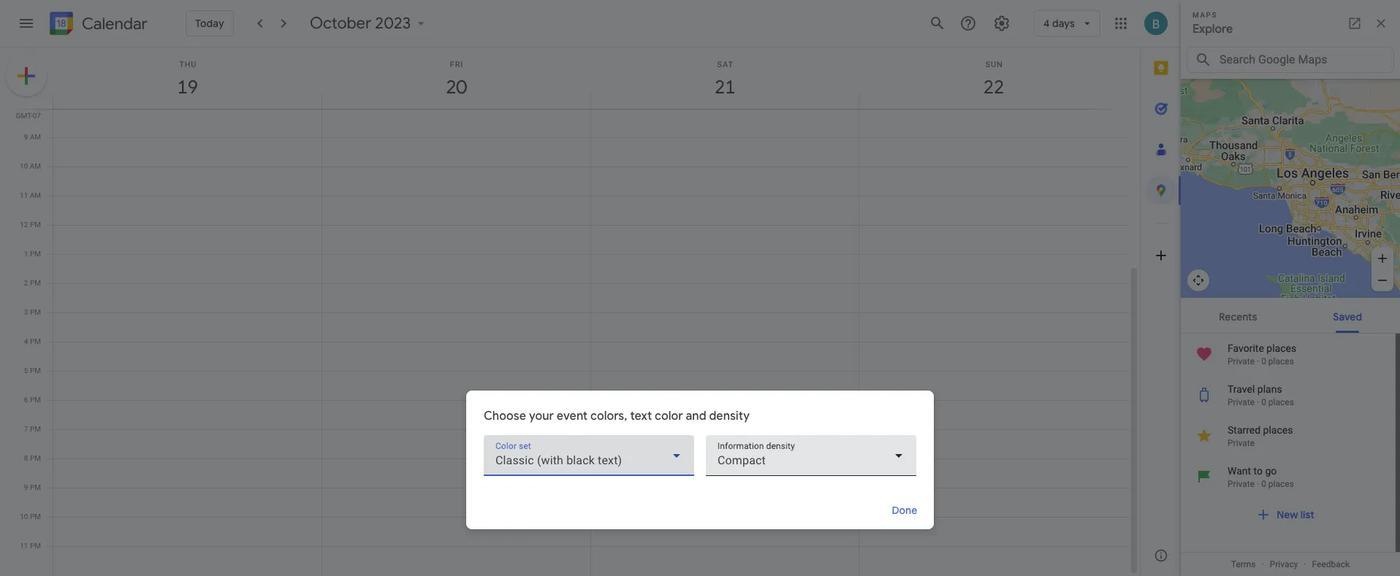 Task type: locate. For each thing, give the bounding box(es) containing it.
event
[[557, 409, 588, 424]]

pm right 7
[[30, 425, 41, 433]]

5 pm from the top
[[30, 338, 41, 346]]

1 vertical spatial 8
[[24, 455, 28, 463]]

colors,
[[591, 409, 627, 424]]

12 pm
[[20, 221, 41, 229]]

pm right 12
[[30, 221, 41, 229]]

2023
[[375, 13, 411, 34]]

8
[[24, 104, 28, 112], [24, 455, 28, 463]]

4 am from the top
[[30, 191, 41, 200]]

9 pm from the top
[[30, 455, 41, 463]]

11 up 12
[[20, 191, 28, 200]]

9
[[24, 133, 28, 141], [24, 484, 28, 492]]

1 8 from the top
[[24, 104, 28, 112]]

0 vertical spatial 8
[[24, 104, 28, 112]]

3 pm from the top
[[30, 279, 41, 287]]

column header
[[53, 48, 322, 109], [321, 48, 591, 109], [590, 48, 860, 109], [859, 48, 1128, 109]]

10 up 11 pm
[[20, 513, 28, 521]]

pm for 4 pm
[[30, 338, 41, 346]]

am
[[30, 104, 41, 112], [30, 133, 41, 141], [30, 162, 41, 170], [30, 191, 41, 200]]

11 pm
[[20, 542, 41, 550]]

10 pm from the top
[[30, 484, 41, 492]]

10
[[20, 162, 28, 170], [20, 513, 28, 521]]

pm right the 1
[[30, 250, 41, 258]]

am for 11 am
[[30, 191, 41, 200]]

pm right the 3
[[30, 308, 41, 316]]

am down the 9 am
[[30, 162, 41, 170]]

1 vertical spatial 9
[[24, 484, 28, 492]]

4 pm from the top
[[30, 308, 41, 316]]

6
[[24, 396, 28, 404]]

done
[[892, 504, 917, 517]]

2 11 from the top
[[20, 542, 28, 550]]

tab list
[[1141, 48, 1182, 536]]

pm down 8 pm
[[30, 484, 41, 492]]

8 down 7
[[24, 455, 28, 463]]

pm for 8 pm
[[30, 455, 41, 463]]

pm for 6 pm
[[30, 396, 41, 404]]

9 down gmt-
[[24, 133, 28, 141]]

8 pm from the top
[[30, 425, 41, 433]]

pm right the 5
[[30, 367, 41, 375]]

pm for 7 pm
[[30, 425, 41, 433]]

2 am from the top
[[30, 133, 41, 141]]

pm for 10 pm
[[30, 513, 41, 521]]

today
[[195, 17, 224, 30]]

pm right 4
[[30, 338, 41, 346]]

0 vertical spatial 9
[[24, 133, 28, 141]]

pm down 10 pm
[[30, 542, 41, 550]]

12 pm from the top
[[30, 542, 41, 550]]

choose your event colors, text color and density
[[484, 409, 750, 424]]

your
[[529, 409, 554, 424]]

10 up 11 am
[[20, 162, 28, 170]]

2 column header from the left
[[321, 48, 591, 109]]

11 am
[[20, 191, 41, 200]]

07
[[33, 112, 41, 120]]

3 column header from the left
[[590, 48, 860, 109]]

2 9 from the top
[[24, 484, 28, 492]]

am up the 9 am
[[30, 104, 41, 112]]

2 10 from the top
[[20, 513, 28, 521]]

3 am from the top
[[30, 162, 41, 170]]

pm right 2
[[30, 279, 41, 287]]

pm for 5 pm
[[30, 367, 41, 375]]

today button
[[186, 10, 234, 37]]

8 left 07
[[24, 104, 28, 112]]

12
[[20, 221, 28, 229]]

11 down 10 pm
[[20, 542, 28, 550]]

2 pm from the top
[[30, 250, 41, 258]]

1 9 from the top
[[24, 133, 28, 141]]

am for 10 am
[[30, 162, 41, 170]]

2 pm
[[24, 279, 41, 287]]

0 vertical spatial 10
[[20, 162, 28, 170]]

pm right "6"
[[30, 396, 41, 404]]

1 vertical spatial 10
[[20, 513, 28, 521]]

6 pm from the top
[[30, 367, 41, 375]]

and
[[686, 409, 706, 424]]

11 pm from the top
[[30, 513, 41, 521]]

october 2023 button
[[304, 13, 434, 34]]

0 vertical spatial 11
[[20, 191, 28, 200]]

am for 9 am
[[30, 133, 41, 141]]

done button
[[881, 493, 928, 528]]

1 pm from the top
[[30, 221, 41, 229]]

None field
[[484, 436, 694, 477], [706, 436, 916, 477], [484, 436, 694, 477], [706, 436, 916, 477]]

pm down the 9 pm
[[30, 513, 41, 521]]

grid containing 8 am
[[0, 48, 1140, 577]]

pm up the 9 pm
[[30, 455, 41, 463]]

11 for 11 pm
[[20, 542, 28, 550]]

1 vertical spatial 11
[[20, 542, 28, 550]]

grid
[[0, 48, 1140, 577]]

calendar heading
[[79, 14, 148, 34]]

am up 12 pm
[[30, 191, 41, 200]]

2 8 from the top
[[24, 455, 28, 463]]

pm
[[30, 221, 41, 229], [30, 250, 41, 258], [30, 279, 41, 287], [30, 308, 41, 316], [30, 338, 41, 346], [30, 367, 41, 375], [30, 396, 41, 404], [30, 425, 41, 433], [30, 455, 41, 463], [30, 484, 41, 492], [30, 513, 41, 521], [30, 542, 41, 550]]

am down 07
[[30, 133, 41, 141]]

1 11 from the top
[[20, 191, 28, 200]]

1 am from the top
[[30, 104, 41, 112]]

7 pm from the top
[[30, 396, 41, 404]]

1 10 from the top
[[20, 162, 28, 170]]

9 up 10 pm
[[24, 484, 28, 492]]

11
[[20, 191, 28, 200], [20, 542, 28, 550]]

4 pm
[[24, 338, 41, 346]]



Task type: describe. For each thing, give the bounding box(es) containing it.
10 pm
[[20, 513, 41, 521]]

pm for 12 pm
[[30, 221, 41, 229]]

10 am
[[20, 162, 41, 170]]

1
[[24, 250, 28, 258]]

pm for 9 pm
[[30, 484, 41, 492]]

calendar element
[[47, 9, 148, 41]]

8 pm
[[24, 455, 41, 463]]

gmt-07
[[16, 112, 41, 120]]

9 pm
[[24, 484, 41, 492]]

october
[[310, 13, 371, 34]]

9 am
[[24, 133, 41, 141]]

4
[[24, 338, 28, 346]]

3
[[24, 308, 28, 316]]

10 for 10 pm
[[20, 513, 28, 521]]

2
[[24, 279, 28, 287]]

pm for 3 pm
[[30, 308, 41, 316]]

4 column header from the left
[[859, 48, 1128, 109]]

3 pm
[[24, 308, 41, 316]]

text
[[630, 409, 652, 424]]

8 for 8 am
[[24, 104, 28, 112]]

am for 8 am
[[30, 104, 41, 112]]

5
[[24, 367, 28, 375]]

10 for 10 am
[[20, 162, 28, 170]]

calendar
[[82, 14, 148, 34]]

8 am
[[24, 104, 41, 112]]

choose
[[484, 409, 526, 424]]

9 for 9 am
[[24, 133, 28, 141]]

color
[[655, 409, 683, 424]]

october 2023
[[310, 13, 411, 34]]

1 column header from the left
[[53, 48, 322, 109]]

5 pm
[[24, 367, 41, 375]]

7
[[24, 425, 28, 433]]

1 pm
[[24, 250, 41, 258]]

pm for 2 pm
[[30, 279, 41, 287]]

8 for 8 pm
[[24, 455, 28, 463]]

7 pm
[[24, 425, 41, 433]]

density
[[709, 409, 750, 424]]

choose your event colors, text color and density dialog
[[466, 391, 934, 530]]

11 for 11 am
[[20, 191, 28, 200]]

gmt-
[[16, 112, 33, 120]]

pm for 1 pm
[[30, 250, 41, 258]]

pm for 11 pm
[[30, 542, 41, 550]]

support image
[[959, 15, 977, 32]]

9 for 9 pm
[[24, 484, 28, 492]]

6 pm
[[24, 396, 41, 404]]



Task type: vqa. For each thing, say whether or not it's contained in the screenshot.
, inside the CAMPUS MEETING RESCHEDULED 1:45PM ,
no



